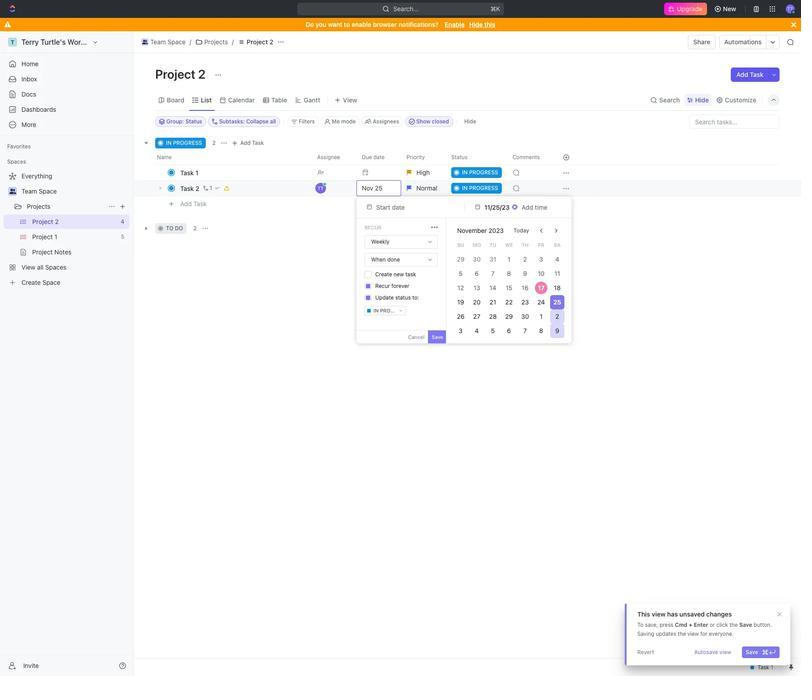 Task type: describe. For each thing, give the bounding box(es) containing it.
1 / from the left
[[190, 38, 191, 46]]

calendar link
[[226, 94, 255, 106]]

in progress button
[[365, 306, 407, 315]]

do you want to enable browser notifications? enable hide this
[[306, 21, 495, 28]]

sa
[[554, 242, 561, 248]]

0 vertical spatial projects link
[[193, 37, 230, 47]]

cmd
[[675, 622, 687, 628]]

task up task 2
[[180, 169, 194, 176]]

share
[[693, 38, 710, 46]]

1 vertical spatial 9
[[555, 327, 559, 335]]

task 1 link
[[178, 166, 310, 179]]

1 vertical spatial 7
[[523, 327, 527, 335]]

Due date text field
[[484, 203, 510, 211]]

tree inside sidebar navigation
[[4, 169, 130, 290]]

assignees button
[[362, 116, 403, 127]]

when done button
[[365, 254, 437, 266]]

today button
[[508, 224, 534, 238]]

list link
[[199, 94, 212, 106]]

hide inside button
[[464, 118, 476, 125]]

docs
[[21, 90, 36, 98]]

gantt link
[[302, 94, 320, 106]]

search
[[659, 96, 680, 104]]

search button
[[648, 94, 683, 106]]

saving
[[637, 631, 654, 637]]

tu
[[489, 242, 496, 248]]

enter
[[694, 622, 708, 628]]

add task for add task button to the right
[[736, 71, 763, 78]]

add task for add task button to the bottom
[[180, 200, 207, 207]]

this
[[484, 21, 495, 28]]

automations
[[724, 38, 762, 46]]

0 vertical spatial projects
[[204, 38, 228, 46]]

1 vertical spatial add task button
[[230, 138, 268, 148]]

updates
[[656, 631, 676, 637]]

save,
[[645, 622, 658, 628]]

team inside tree
[[21, 187, 37, 195]]

in progress inside dropdown button
[[373, 308, 407, 314]]

view for autosave
[[720, 649, 731, 656]]

project 2 link
[[236, 37, 276, 47]]

upgrade
[[677, 5, 702, 13]]

upgrade link
[[664, 3, 707, 15]]

save inside this view has unsaved changes to save, press cmd + enter or click the save button. saving updates the view for everyone.
[[739, 622, 752, 628]]

task 2
[[180, 184, 199, 192]]

10
[[538, 270, 545, 277]]

home link
[[4, 57, 130, 71]]

hide inside dropdown button
[[695, 96, 709, 104]]

1 vertical spatial 6
[[507, 327, 511, 335]]

unsaved
[[679, 611, 705, 618]]

sidebar navigation
[[0, 31, 134, 676]]

recur for recur
[[365, 225, 381, 230]]

1 horizontal spatial space
[[168, 38, 186, 46]]

new button
[[711, 2, 742, 16]]

task up task 1 link
[[252, 140, 264, 146]]

28
[[489, 313, 497, 320]]

status
[[395, 294, 411, 301]]

weekly button
[[365, 236, 437, 248]]

automations button
[[720, 35, 766, 49]]

1 horizontal spatial 5
[[491, 327, 495, 335]]

hide button
[[461, 116, 480, 127]]

board
[[167, 96, 184, 104]]

1 horizontal spatial 29
[[505, 313, 513, 320]]

1 vertical spatial add
[[240, 140, 251, 146]]

list
[[201, 96, 212, 104]]

22
[[505, 298, 513, 306]]

update
[[375, 294, 394, 301]]

board link
[[165, 94, 184, 106]]

25
[[553, 298, 561, 306]]

23
[[521, 298, 529, 306]]

forever
[[391, 283, 409, 289]]

projects inside sidebar navigation
[[27, 203, 50, 210]]

27
[[473, 313, 480, 320]]

1 horizontal spatial project 2
[[247, 38, 273, 46]]

31
[[490, 255, 496, 263]]

space inside tree
[[39, 187, 57, 195]]

0 vertical spatial team space
[[150, 38, 186, 46]]

create
[[375, 271, 392, 278]]

customize
[[725, 96, 756, 104]]

customize button
[[713, 94, 759, 106]]

table link
[[270, 94, 287, 106]]

0 horizontal spatial 30
[[473, 255, 481, 263]]

1 vertical spatial add task
[[240, 140, 264, 146]]

0 vertical spatial 3
[[539, 255, 543, 263]]

0 horizontal spatial in
[[166, 140, 172, 146]]

dashboards link
[[4, 102, 130, 117]]

favorites button
[[4, 141, 34, 152]]

0 vertical spatial 8
[[507, 270, 511, 277]]

1 down we
[[508, 255, 510, 263]]

0 vertical spatial team
[[150, 38, 166, 46]]

0 vertical spatial 29
[[457, 255, 465, 263]]

do
[[175, 225, 183, 232]]

15
[[506, 284, 512, 292]]

0 horizontal spatial project
[[155, 67, 195, 81]]

0 vertical spatial save
[[432, 334, 443, 340]]

0 vertical spatial to
[[344, 21, 350, 28]]

enable
[[445, 21, 465, 28]]

today
[[514, 227, 529, 234]]

1 vertical spatial 3
[[459, 327, 463, 335]]

we
[[505, 242, 513, 248]]

in inside dropdown button
[[373, 308, 379, 314]]

0 horizontal spatial to
[[166, 225, 173, 232]]

0 vertical spatial hide
[[469, 21, 483, 28]]

invite
[[23, 662, 39, 669]]

save inside button
[[746, 649, 758, 656]]

revert
[[637, 649, 654, 656]]

0 vertical spatial the
[[730, 622, 738, 628]]

0 vertical spatial in progress
[[166, 140, 202, 146]]

21
[[490, 298, 496, 306]]

0 horizontal spatial progress
[[173, 140, 202, 146]]

want
[[328, 21, 342, 28]]

save button
[[742, 647, 780, 658]]

1 vertical spatial project 2
[[155, 67, 208, 81]]

task 1
[[180, 169, 198, 176]]

do
[[306, 21, 314, 28]]

everyone.
[[709, 631, 734, 637]]

0 horizontal spatial 5
[[459, 270, 463, 277]]

recur for recur forever
[[375, 283, 390, 289]]

24
[[537, 298, 545, 306]]

revert button
[[634, 647, 658, 658]]

13
[[473, 284, 480, 292]]



Task type: vqa. For each thing, say whether or not it's contained in the screenshot.
Weekly
yes



Task type: locate. For each thing, give the bounding box(es) containing it.
7 down 31
[[491, 270, 495, 277]]

add task button up customize
[[731, 68, 769, 82]]

add task up customize
[[736, 71, 763, 78]]

1 vertical spatial project
[[155, 67, 195, 81]]

in
[[166, 140, 172, 146], [373, 308, 379, 314]]

view
[[652, 611, 666, 618], [687, 631, 699, 637], [720, 649, 731, 656]]

4 down the 27
[[475, 327, 479, 335]]

1 horizontal spatial project
[[247, 38, 268, 46]]

progress inside dropdown button
[[380, 308, 407, 314]]

2 horizontal spatial add task button
[[731, 68, 769, 82]]

progress down the update status to:
[[380, 308, 407, 314]]

add task down task 2
[[180, 200, 207, 207]]

1 vertical spatial team space
[[21, 187, 57, 195]]

0 vertical spatial 4
[[555, 255, 559, 263]]

1 horizontal spatial team space link
[[139, 37, 188, 47]]

0 vertical spatial in
[[166, 140, 172, 146]]

recur up weekly
[[365, 225, 381, 230]]

1 horizontal spatial projects link
[[193, 37, 230, 47]]

in down the 'update'
[[373, 308, 379, 314]]

0 vertical spatial add
[[736, 71, 748, 78]]

1 vertical spatial to
[[166, 225, 173, 232]]

progress up task 1 at the left top of the page
[[173, 140, 202, 146]]

0 horizontal spatial team
[[21, 187, 37, 195]]

gantt
[[304, 96, 320, 104]]

add task button
[[731, 68, 769, 82], [230, 138, 268, 148], [176, 199, 210, 209]]

team
[[150, 38, 166, 46], [21, 187, 37, 195]]

9
[[523, 270, 527, 277], [555, 327, 559, 335]]

1 horizontal spatial 9
[[555, 327, 559, 335]]

search...
[[393, 5, 419, 13]]

hide button
[[684, 94, 712, 106]]

3 up the 10
[[539, 255, 543, 263]]

0 horizontal spatial 4
[[475, 327, 479, 335]]

17
[[538, 284, 544, 292]]

11
[[554, 270, 560, 277]]

1 vertical spatial the
[[678, 631, 686, 637]]

1 up task 2
[[195, 169, 198, 176]]

2 horizontal spatial view
[[720, 649, 731, 656]]

2 vertical spatial hide
[[464, 118, 476, 125]]

1 vertical spatial team
[[21, 187, 37, 195]]

add task
[[736, 71, 763, 78], [240, 140, 264, 146], [180, 200, 207, 207]]

add task button down task 2
[[176, 199, 210, 209]]

12
[[457, 284, 464, 292]]

1 horizontal spatial 6
[[507, 327, 511, 335]]

dashboards
[[21, 106, 56, 113]]

button.
[[754, 622, 772, 628]]

0 vertical spatial project 2
[[247, 38, 273, 46]]

1 horizontal spatial to
[[344, 21, 350, 28]]

0 horizontal spatial view
[[652, 611, 666, 618]]

projects
[[204, 38, 228, 46], [27, 203, 50, 210]]

8 up 15
[[507, 270, 511, 277]]

2 vertical spatial add task
[[180, 200, 207, 207]]

done
[[387, 256, 400, 263]]

to:
[[412, 294, 419, 301]]

0 horizontal spatial 9
[[523, 270, 527, 277]]

add up customize
[[736, 71, 748, 78]]

2 vertical spatial view
[[720, 649, 731, 656]]

1 right task 2
[[210, 185, 212, 191]]

8 down 24
[[539, 327, 543, 335]]

0 horizontal spatial 3
[[459, 327, 463, 335]]

Start date text field
[[376, 203, 450, 211]]

0 horizontal spatial team space
[[21, 187, 57, 195]]

0 horizontal spatial /
[[190, 38, 191, 46]]

6
[[475, 270, 479, 277], [507, 327, 511, 335]]

0 horizontal spatial 6
[[475, 270, 479, 277]]

add task button up task 1 link
[[230, 138, 268, 148]]

team space
[[150, 38, 186, 46], [21, 187, 57, 195]]

enable
[[352, 21, 371, 28]]

0 horizontal spatial project 2
[[155, 67, 208, 81]]

0 vertical spatial progress
[[173, 140, 202, 146]]

5 down 28
[[491, 327, 495, 335]]

november
[[457, 227, 487, 234]]

weekly
[[371, 238, 389, 245]]

user group image inside sidebar navigation
[[9, 189, 16, 194]]

29 down the su
[[457, 255, 465, 263]]

in down board link
[[166, 140, 172, 146]]

16
[[522, 284, 528, 292]]

1 vertical spatial hide
[[695, 96, 709, 104]]

3
[[539, 255, 543, 263], [459, 327, 463, 335]]

+
[[689, 622, 692, 628]]

1 horizontal spatial 30
[[521, 313, 529, 320]]

5 up 12
[[459, 270, 463, 277]]

for
[[700, 631, 707, 637]]

5
[[459, 270, 463, 277], [491, 327, 495, 335]]

share button
[[688, 35, 716, 49]]

1 vertical spatial projects
[[27, 203, 50, 210]]

new
[[723, 5, 736, 13]]

29 down 22
[[505, 313, 513, 320]]

7 down 23
[[523, 327, 527, 335]]

november 2023
[[457, 227, 504, 234]]

team space link
[[139, 37, 188, 47], [21, 184, 128, 199]]

save left "button."
[[739, 622, 752, 628]]

recur forever
[[375, 283, 409, 289]]

inbox
[[21, 75, 37, 83]]

press
[[660, 622, 673, 628]]

changes
[[706, 611, 732, 618]]

favorites
[[7, 143, 31, 150]]

1 horizontal spatial view
[[687, 631, 699, 637]]

this view has unsaved changes to save, press cmd + enter or click the save button. saving updates the view for everyone.
[[637, 611, 772, 637]]

1
[[195, 169, 198, 176], [210, 185, 212, 191], [508, 255, 510, 263], [540, 313, 543, 320]]

2023
[[489, 227, 504, 234]]

when done
[[371, 256, 400, 263]]

view up save,
[[652, 611, 666, 618]]

6 up 13 at the top right of the page
[[475, 270, 479, 277]]

1 vertical spatial team space link
[[21, 184, 128, 199]]

1 horizontal spatial user group image
[[142, 40, 148, 44]]

su
[[457, 242, 464, 248]]

view down everyone.
[[720, 649, 731, 656]]

1 button
[[201, 184, 213, 193]]

0 vertical spatial 6
[[475, 270, 479, 277]]

1 vertical spatial user group image
[[9, 189, 16, 194]]

1 vertical spatial 5
[[491, 327, 495, 335]]

add task up task 1 link
[[240, 140, 264, 146]]

save down "button."
[[746, 649, 758, 656]]

1 inside "button"
[[210, 185, 212, 191]]

0 vertical spatial project
[[247, 38, 268, 46]]

docs link
[[4, 87, 130, 102]]

or
[[710, 622, 715, 628]]

9 down "25"
[[555, 327, 559, 335]]

in progress up task 1 at the left top of the page
[[166, 140, 202, 146]]

0 vertical spatial 7
[[491, 270, 495, 277]]

1 horizontal spatial 3
[[539, 255, 543, 263]]

tree containing team space
[[4, 169, 130, 290]]

0 vertical spatial space
[[168, 38, 186, 46]]

20
[[473, 298, 481, 306]]

30 down mo
[[473, 255, 481, 263]]

1 horizontal spatial 8
[[539, 327, 543, 335]]

9 up 16
[[523, 270, 527, 277]]

add for add task button to the right
[[736, 71, 748, 78]]

19
[[457, 298, 464, 306]]

recur down create
[[375, 283, 390, 289]]

26
[[457, 313, 465, 320]]

2
[[269, 38, 273, 46], [198, 67, 206, 81], [212, 140, 216, 146], [195, 184, 199, 192], [193, 225, 197, 232], [523, 255, 527, 263], [555, 313, 559, 320]]

0 horizontal spatial 29
[[457, 255, 465, 263]]

4 up "11" on the top of page
[[555, 255, 559, 263]]

6 down 22
[[507, 327, 511, 335]]

the down cmd at the right of page
[[678, 631, 686, 637]]

user group image
[[142, 40, 148, 44], [9, 189, 16, 194]]

click
[[716, 622, 728, 628]]

0 horizontal spatial space
[[39, 187, 57, 195]]

view inside button
[[720, 649, 731, 656]]

table
[[271, 96, 287, 104]]

0 horizontal spatial projects link
[[27, 199, 105, 214]]

1 vertical spatial recur
[[375, 283, 390, 289]]

add for add task button to the bottom
[[180, 200, 192, 207]]

2 vertical spatial save
[[746, 649, 758, 656]]

1 horizontal spatial in
[[373, 308, 379, 314]]

1 vertical spatial save
[[739, 622, 752, 628]]

th
[[522, 242, 529, 248]]

inbox link
[[4, 72, 130, 86]]

task down task 1 at the left top of the page
[[180, 184, 194, 192]]

1 vertical spatial progress
[[380, 308, 407, 314]]

add down task 2
[[180, 200, 192, 207]]

hide
[[469, 21, 483, 28], [695, 96, 709, 104], [464, 118, 476, 125]]

4
[[555, 255, 559, 263], [475, 327, 479, 335]]

1 vertical spatial projects link
[[27, 199, 105, 214]]

1 vertical spatial 29
[[505, 313, 513, 320]]

1 down 24
[[540, 313, 543, 320]]

team space link inside tree
[[21, 184, 128, 199]]

0 vertical spatial 30
[[473, 255, 481, 263]]

30 down 23
[[521, 313, 529, 320]]

task up customize
[[750, 71, 763, 78]]

to right want
[[344, 21, 350, 28]]

1 horizontal spatial the
[[730, 622, 738, 628]]

0 horizontal spatial 8
[[507, 270, 511, 277]]

14
[[489, 284, 496, 292]]

2 vertical spatial add task button
[[176, 199, 210, 209]]

autosave view
[[694, 649, 731, 656]]

2 horizontal spatial add task
[[736, 71, 763, 78]]

0 horizontal spatial add task button
[[176, 199, 210, 209]]

when
[[371, 256, 386, 263]]

1 horizontal spatial projects
[[204, 38, 228, 46]]

⌘k
[[490, 5, 500, 13]]

18
[[554, 284, 561, 292]]

1 vertical spatial 4
[[475, 327, 479, 335]]

projects link
[[193, 37, 230, 47], [27, 199, 105, 214]]

to left do
[[166, 225, 173, 232]]

calendar
[[228, 96, 255, 104]]

add up task 1 link
[[240, 140, 251, 146]]

Add time text field
[[522, 203, 548, 211]]

1 vertical spatial 8
[[539, 327, 543, 335]]

1 vertical spatial view
[[687, 631, 699, 637]]

2 / from the left
[[232, 38, 234, 46]]

3 down '26'
[[459, 327, 463, 335]]

team space inside tree
[[21, 187, 57, 195]]

task down 1 "button" on the top
[[193, 200, 207, 207]]

spaces
[[7, 158, 26, 165]]

0 vertical spatial add task
[[736, 71, 763, 78]]

1 vertical spatial space
[[39, 187, 57, 195]]

autosave
[[694, 649, 718, 656]]

0 vertical spatial 9
[[523, 270, 527, 277]]

task
[[405, 271, 416, 278]]

you
[[316, 21, 326, 28]]

0 horizontal spatial projects
[[27, 203, 50, 210]]

0 horizontal spatial add
[[180, 200, 192, 207]]

1 horizontal spatial progress
[[380, 308, 407, 314]]

view down + at the right bottom of page
[[687, 631, 699, 637]]

0 vertical spatial user group image
[[142, 40, 148, 44]]

cancel
[[408, 334, 425, 340]]

in progress down the 'update'
[[373, 308, 407, 314]]

/
[[190, 38, 191, 46], [232, 38, 234, 46]]

0 horizontal spatial 7
[[491, 270, 495, 277]]

space
[[168, 38, 186, 46], [39, 187, 57, 195]]

create new task
[[375, 271, 416, 278]]

view for this
[[652, 611, 666, 618]]

Search tasks... text field
[[690, 115, 779, 128]]

1 horizontal spatial 7
[[523, 327, 527, 335]]

recur
[[365, 225, 381, 230], [375, 283, 390, 289]]

autosave view button
[[691, 647, 735, 658]]

has
[[667, 611, 678, 618]]

new
[[394, 271, 404, 278]]

the right "click"
[[730, 622, 738, 628]]

save right cancel
[[432, 334, 443, 340]]

to do
[[166, 225, 183, 232]]

tree
[[4, 169, 130, 290]]

0 horizontal spatial in progress
[[166, 140, 202, 146]]

1 vertical spatial 30
[[521, 313, 529, 320]]

2 vertical spatial add
[[180, 200, 192, 207]]

1 horizontal spatial 4
[[555, 255, 559, 263]]

1 horizontal spatial in progress
[[373, 308, 407, 314]]

this
[[637, 611, 650, 618]]



